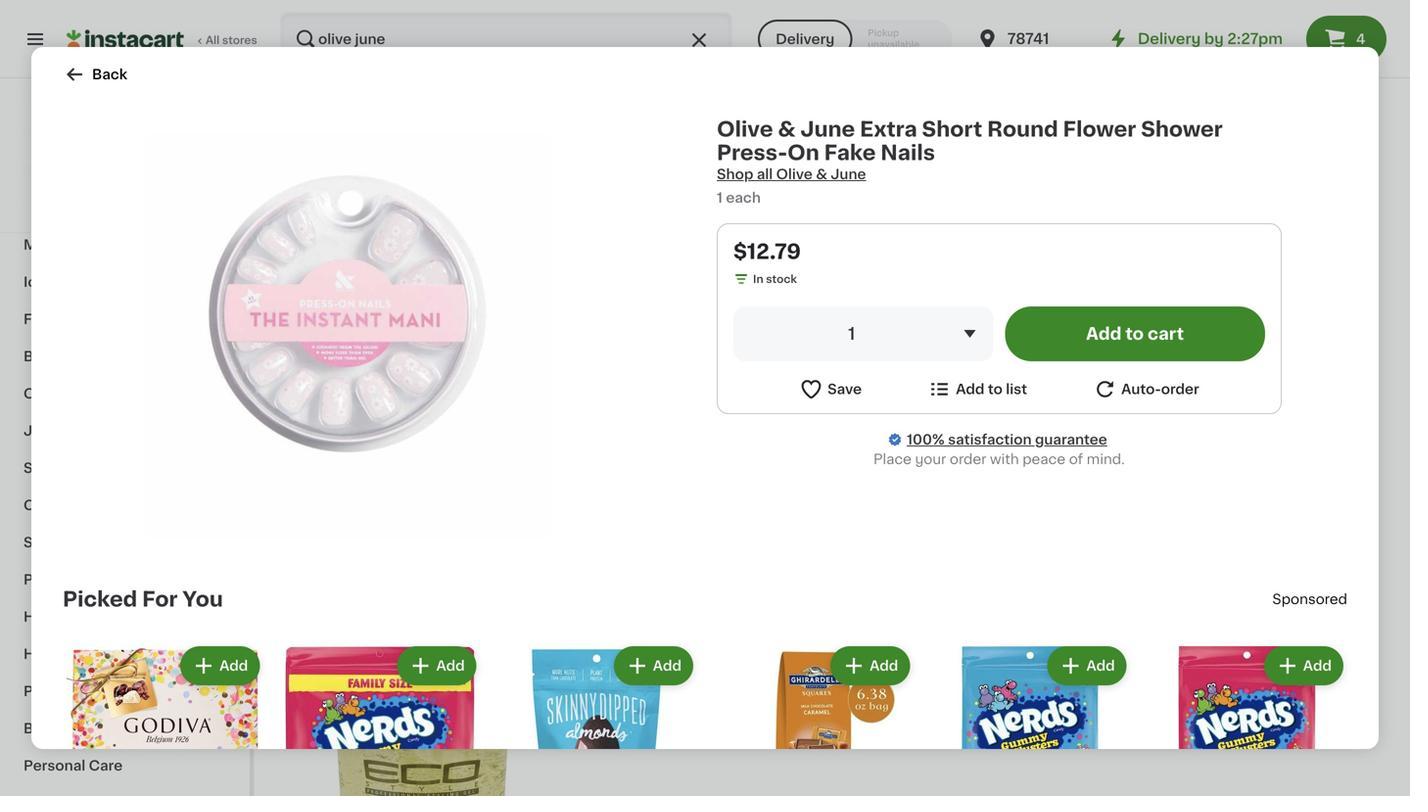 Task type: describe. For each thing, give the bounding box(es) containing it.
shower
[[1142, 119, 1223, 140]]

seafood
[[78, 238, 137, 252]]

fresh for fresh fruit
[[24, 126, 63, 140]]

for
[[381, 182, 412, 203]]

water
[[78, 461, 120, 475]]

ice cream link
[[12, 264, 238, 301]]

pet care link
[[12, 673, 238, 710]]

target:
[[52, 146, 102, 160]]

save button
[[800, 377, 862, 402]]

olive & june nail polish remover pot button
[[294, 236, 552, 562]]

pantry
[[24, 573, 70, 587]]

1 horizontal spatial with
[[990, 453, 1019, 466]]

cart
[[1148, 326, 1184, 342]]

spo nsored
[[1273, 593, 1348, 606]]

service type group
[[758, 20, 953, 59]]

fresh vegetables link
[[12, 77, 238, 115]]

nsored
[[1300, 593, 1348, 606]]

fresh fruit link
[[12, 115, 238, 152]]

picked for you
[[63, 589, 223, 610]]

cheese link
[[12, 375, 238, 412]]

tea
[[90, 499, 115, 512]]

olive
[[777, 168, 813, 181]]

extra
[[860, 119, 918, 140]]

june
[[831, 168, 867, 181]]

& for olive & june extra short round flower shower press-on fake nails shop all olive & june 1 each
[[778, 119, 796, 140]]

product group containing olive & june nail polish remover pot
[[294, 236, 552, 562]]

coffee & tea link
[[12, 487, 238, 524]]

all stores
[[206, 35, 257, 46]]

care for pet care
[[51, 685, 85, 699]]

coffee & tea
[[24, 499, 115, 512]]

& for dairy & eggs
[[65, 164, 76, 177]]

delivery inside the target: fast delivery link
[[139, 146, 198, 160]]

flower
[[1063, 119, 1137, 140]]

of
[[1070, 453, 1084, 466]]

all
[[757, 168, 773, 181]]

results
[[294, 182, 376, 203]]

mind.
[[1087, 453, 1125, 466]]

your
[[916, 453, 947, 466]]

frozen
[[24, 313, 71, 326]]

delivery by 2:27pm link
[[1107, 27, 1283, 51]]

health care link
[[12, 636, 238, 673]]

higher than in-store prices. not affiliated with instacart. 100% satisfaction guarantee
[[33, 169, 208, 215]]

1 horizontal spatial satisfaction
[[948, 433, 1032, 447]]

sports drinks
[[24, 536, 120, 550]]

100% satisfaction guarantee link
[[907, 430, 1108, 450]]

higher than in-store prices. not affiliated with instacart. link
[[16, 167, 234, 198]]

100% inside higher than in-store prices. not affiliated with instacart. 100% satisfaction guarantee
[[50, 204, 80, 215]]

juice
[[24, 424, 63, 438]]

personal care link
[[12, 747, 238, 785]]

1 field
[[734, 307, 994, 361]]

place your order with peace of mind.
[[874, 453, 1125, 466]]

& for snacks & candy
[[78, 201, 90, 215]]

with inside higher than in-store prices. not affiliated with instacart. 100% satisfaction guarantee
[[107, 185, 131, 195]]

pet care
[[24, 685, 85, 699]]

add to cart
[[1087, 326, 1184, 342]]

soda
[[24, 461, 60, 475]]

foods
[[75, 313, 118, 326]]

all stores link
[[67, 12, 259, 67]]

order inside auto-order button
[[1162, 383, 1200, 396]]

pot
[[525, 530, 548, 543]]

satisfaction inside higher than in-store prices. not affiliated with instacart. 100% satisfaction guarantee
[[82, 204, 148, 215]]

1 inside field
[[848, 326, 856, 342]]

care for personal care
[[89, 759, 123, 773]]

drinks
[[74, 536, 120, 550]]

you
[[182, 589, 223, 610]]

"olive
[[416, 182, 478, 203]]

fresh for fresh vegetables
[[24, 89, 63, 103]]

olive & june extra short round flower shower press-on fake nails image
[[144, 133, 552, 541]]

delivery for delivery
[[776, 32, 835, 46]]

snacks & candy link
[[12, 189, 238, 226]]

& for coffee & tea
[[76, 499, 87, 512]]

4 button
[[1307, 16, 1387, 63]]

short
[[922, 119, 983, 140]]

meat & seafood
[[24, 238, 137, 252]]

polish
[[415, 530, 456, 543]]

& left june
[[816, 168, 828, 181]]

78741
[[1008, 32, 1050, 46]]

save
[[828, 383, 862, 396]]

100% satisfaction guarantee
[[907, 433, 1108, 447]]

2:27pm
[[1228, 32, 1283, 46]]

stores
[[222, 35, 257, 46]]

in stock
[[753, 274, 797, 285]]

bakery link
[[12, 338, 238, 375]]

78741 button
[[976, 12, 1094, 67]]

snacks
[[24, 201, 75, 215]]

meat
[[24, 238, 60, 252]]

frozen foods
[[24, 313, 118, 326]]



Task type: locate. For each thing, give the bounding box(es) containing it.
each
[[726, 191, 761, 205]]

june inside olive & june extra short round flower shower press-on fake nails shop all olive & june 1 each
[[801, 119, 855, 140]]

0 vertical spatial 1
[[717, 191, 723, 205]]

0 horizontal spatial 1
[[717, 191, 723, 205]]

• sponsored: liquid i.v. hydrate n' tailgate. shop multipliers image
[[294, 0, 1372, 98]]

soda & water
[[24, 461, 120, 475]]

eggs
[[80, 164, 115, 177]]

1 horizontal spatial order
[[1162, 383, 1200, 396]]

list
[[1006, 383, 1028, 396]]

back button
[[63, 63, 127, 86]]

nails
[[881, 143, 936, 163]]

candy
[[93, 201, 140, 215]]

affiliated
[[55, 185, 105, 195]]

order right your
[[950, 453, 987, 466]]

fresh up the fresh fruit
[[24, 89, 63, 103]]

delivery button
[[758, 20, 853, 59]]

delivery
[[1138, 32, 1201, 46], [776, 32, 835, 46], [139, 146, 198, 160]]

0 vertical spatial care
[[74, 648, 108, 661]]

satisfaction down higher than in-store prices. not affiliated with instacart. link
[[82, 204, 148, 215]]

1 horizontal spatial delivery
[[776, 32, 835, 46]]

pantry link
[[12, 561, 238, 599]]

0 horizontal spatial to
[[988, 383, 1003, 396]]

in
[[753, 274, 764, 285]]

prices.
[[148, 169, 185, 180]]

& right the soda
[[63, 461, 74, 475]]

0 horizontal spatial delivery
[[139, 146, 198, 160]]

ice
[[24, 275, 45, 289]]

delivery for delivery by 2:27pm
[[1138, 32, 1201, 46]]

fresh vegetables
[[24, 89, 146, 103]]

dairy & eggs link
[[12, 152, 238, 189]]

by
[[1205, 32, 1224, 46]]

spo
[[1273, 593, 1300, 606]]

with up the candy
[[107, 185, 131, 195]]

snacks & candy
[[24, 201, 140, 215]]

delivery inside "delivery" button
[[776, 32, 835, 46]]

0 horizontal spatial order
[[950, 453, 987, 466]]

0 vertical spatial with
[[107, 185, 131, 195]]

& left nail
[[332, 530, 343, 543]]

olive & june extra short round flower shower press-on fake nails shop all olive & june 1 each
[[717, 119, 1223, 205]]

june for extra
[[801, 119, 855, 140]]

store
[[116, 169, 145, 180]]

guarantee inside higher than in-store prices. not affiliated with instacart. 100% satisfaction guarantee
[[151, 204, 208, 215]]

1 vertical spatial to
[[988, 383, 1003, 396]]

personal care
[[24, 759, 123, 773]]

100%
[[50, 204, 80, 215], [907, 433, 945, 447]]

satisfaction up place your order with peace of mind.
[[948, 433, 1032, 447]]

round
[[988, 119, 1059, 140]]

1 horizontal spatial olive
[[717, 119, 773, 140]]

juice link
[[12, 412, 238, 450]]

fast
[[105, 146, 135, 160]]

& for meat & seafood
[[63, 238, 75, 252]]

cheese
[[24, 387, 78, 401]]

care for health care
[[74, 648, 108, 661]]

picked
[[63, 589, 137, 610]]

june"
[[483, 182, 541, 203]]

to left list
[[988, 383, 1003, 396]]

0 vertical spatial olive
[[717, 119, 773, 140]]

frozen foods link
[[12, 301, 238, 338]]

order down cart
[[1162, 383, 1200, 396]]

olive for extra
[[717, 119, 773, 140]]

back
[[92, 68, 127, 81]]

press-
[[717, 143, 788, 163]]

vegetables
[[66, 89, 146, 103]]

results for "olive june"
[[294, 182, 541, 203]]

ice cream
[[24, 275, 96, 289]]

0 vertical spatial satisfaction
[[82, 204, 148, 215]]

& for olive & june nail polish remover pot
[[332, 530, 343, 543]]

nail
[[385, 530, 411, 543]]

& up on
[[778, 119, 796, 140]]

0 horizontal spatial satisfaction
[[82, 204, 148, 215]]

auto-order button
[[1093, 377, 1200, 402]]

to
[[1126, 326, 1144, 342], [988, 383, 1003, 396]]

0 vertical spatial order
[[1162, 383, 1200, 396]]

add to list
[[956, 383, 1028, 396]]

with down 100% satisfaction guarantee
[[990, 453, 1019, 466]]

& for soda & water
[[63, 461, 74, 475]]

fresh
[[24, 89, 63, 103], [24, 126, 63, 140]]

0 vertical spatial june
[[801, 119, 855, 140]]

june up fake
[[801, 119, 855, 140]]

1 vertical spatial satisfaction
[[948, 433, 1032, 447]]

guarantee
[[151, 204, 208, 215], [1035, 433, 1108, 447]]

1 horizontal spatial guarantee
[[1035, 433, 1108, 447]]

on
[[788, 143, 820, 163]]

add to cart button
[[1006, 307, 1266, 361]]

to for list
[[988, 383, 1003, 396]]

june for nail
[[347, 530, 381, 543]]

soda & water link
[[12, 450, 238, 487]]

health
[[24, 648, 71, 661]]

product group
[[294, 236, 552, 562], [567, 236, 825, 601], [294, 632, 552, 796], [63, 643, 264, 796], [280, 643, 481, 796], [496, 643, 698, 796], [713, 643, 914, 796], [930, 643, 1131, 796], [1147, 643, 1348, 796]]

all
[[206, 35, 220, 46]]

cream
[[49, 275, 96, 289]]

peace
[[1023, 453, 1066, 466]]

0 vertical spatial fresh
[[24, 89, 63, 103]]

olive inside button
[[294, 530, 329, 543]]

1 horizontal spatial 1
[[848, 326, 856, 342]]

higher
[[33, 169, 71, 180]]

fake
[[825, 143, 876, 163]]

& down target: in the top left of the page
[[65, 164, 76, 177]]

olive left nail
[[294, 530, 329, 543]]

delivery inside delivery by 2:27pm link
[[1138, 32, 1201, 46]]

0 vertical spatial to
[[1126, 326, 1144, 342]]

to left cart
[[1126, 326, 1144, 342]]

for
[[142, 589, 178, 610]]

1 vertical spatial olive
[[294, 530, 329, 543]]

add button
[[743, 241, 819, 277], [470, 638, 546, 674], [182, 649, 258, 684], [399, 649, 475, 684], [616, 649, 692, 684], [833, 649, 908, 684], [1050, 649, 1125, 684], [1266, 649, 1342, 684]]

place
[[874, 453, 912, 466]]

1
[[717, 191, 723, 205], [848, 326, 856, 342]]

2 vertical spatial care
[[89, 759, 123, 773]]

0 horizontal spatial 100%
[[50, 204, 80, 215]]

& inside button
[[332, 530, 343, 543]]

100% satisfaction guarantee button
[[30, 198, 219, 217]]

care down baby link
[[89, 759, 123, 773]]

1 left each
[[717, 191, 723, 205]]

personal
[[24, 759, 85, 773]]

june inside button
[[347, 530, 381, 543]]

1 inside olive & june extra short round flower shower press-on fake nails shop all olive & june 1 each
[[717, 191, 723, 205]]

dairy & eggs
[[24, 164, 115, 177]]

1 vertical spatial with
[[990, 453, 1019, 466]]

1 vertical spatial order
[[950, 453, 987, 466]]

1 up the save
[[848, 326, 856, 342]]

satisfaction
[[82, 204, 148, 215], [948, 433, 1032, 447]]

1 horizontal spatial june
[[801, 119, 855, 140]]

olive inside olive & june extra short round flower shower press-on fake nails shop all olive & june 1 each
[[717, 119, 773, 140]]

care
[[74, 648, 108, 661], [51, 685, 85, 699], [89, 759, 123, 773]]

1 vertical spatial care
[[51, 685, 85, 699]]

fruit
[[66, 126, 99, 140]]

target: fast delivery
[[52, 146, 198, 160]]

100% up your
[[907, 433, 945, 447]]

sports drinks link
[[12, 524, 238, 561]]

target: fast delivery logo image
[[106, 102, 144, 139]]

instacart.
[[134, 185, 187, 195]]

& left tea
[[76, 499, 87, 512]]

0 horizontal spatial june
[[347, 530, 381, 543]]

sports
[[24, 536, 71, 550]]

0 horizontal spatial with
[[107, 185, 131, 195]]

bakery
[[24, 350, 73, 363]]

in-
[[101, 169, 116, 180]]

0 vertical spatial guarantee
[[151, 204, 208, 215]]

auto-
[[1122, 383, 1162, 396]]

fresh up dairy
[[24, 126, 63, 140]]

baby link
[[12, 710, 238, 747]]

1 vertical spatial june
[[347, 530, 381, 543]]

1 horizontal spatial 100%
[[907, 433, 945, 447]]

to for cart
[[1126, 326, 1144, 342]]

remover
[[460, 530, 521, 543]]

than
[[73, 169, 99, 180]]

guarantee up of
[[1035, 433, 1108, 447]]

4
[[1357, 32, 1366, 46]]

100% down affiliated on the left
[[50, 204, 80, 215]]

fresh fruit
[[24, 126, 99, 140]]

0 horizontal spatial guarantee
[[151, 204, 208, 215]]

1 vertical spatial guarantee
[[1035, 433, 1108, 447]]

auto-order
[[1122, 383, 1200, 396]]

guarantee down 'instacart.'
[[151, 204, 208, 215]]

None search field
[[280, 12, 733, 67]]

target: fast delivery link
[[52, 102, 198, 163]]

olive up the press-
[[717, 119, 773, 140]]

$12.79
[[734, 241, 801, 262]]

0 horizontal spatial olive
[[294, 530, 329, 543]]

1 fresh from the top
[[24, 89, 63, 103]]

2 fresh from the top
[[24, 126, 63, 140]]

& right meat
[[63, 238, 75, 252]]

1 vertical spatial fresh
[[24, 126, 63, 140]]

1 vertical spatial 100%
[[907, 433, 945, 447]]

1 vertical spatial 1
[[848, 326, 856, 342]]

coffee
[[24, 499, 72, 512]]

june left nail
[[347, 530, 381, 543]]

care right pet
[[51, 685, 85, 699]]

& down affiliated on the left
[[78, 201, 90, 215]]

0 vertical spatial 100%
[[50, 204, 80, 215]]

olive for nail
[[294, 530, 329, 543]]

1 horizontal spatial to
[[1126, 326, 1144, 342]]

instacart logo image
[[67, 27, 184, 51]]

2 horizontal spatial delivery
[[1138, 32, 1201, 46]]

care right health
[[74, 648, 108, 661]]



Task type: vqa. For each thing, say whether or not it's contained in the screenshot.
soda & water
yes



